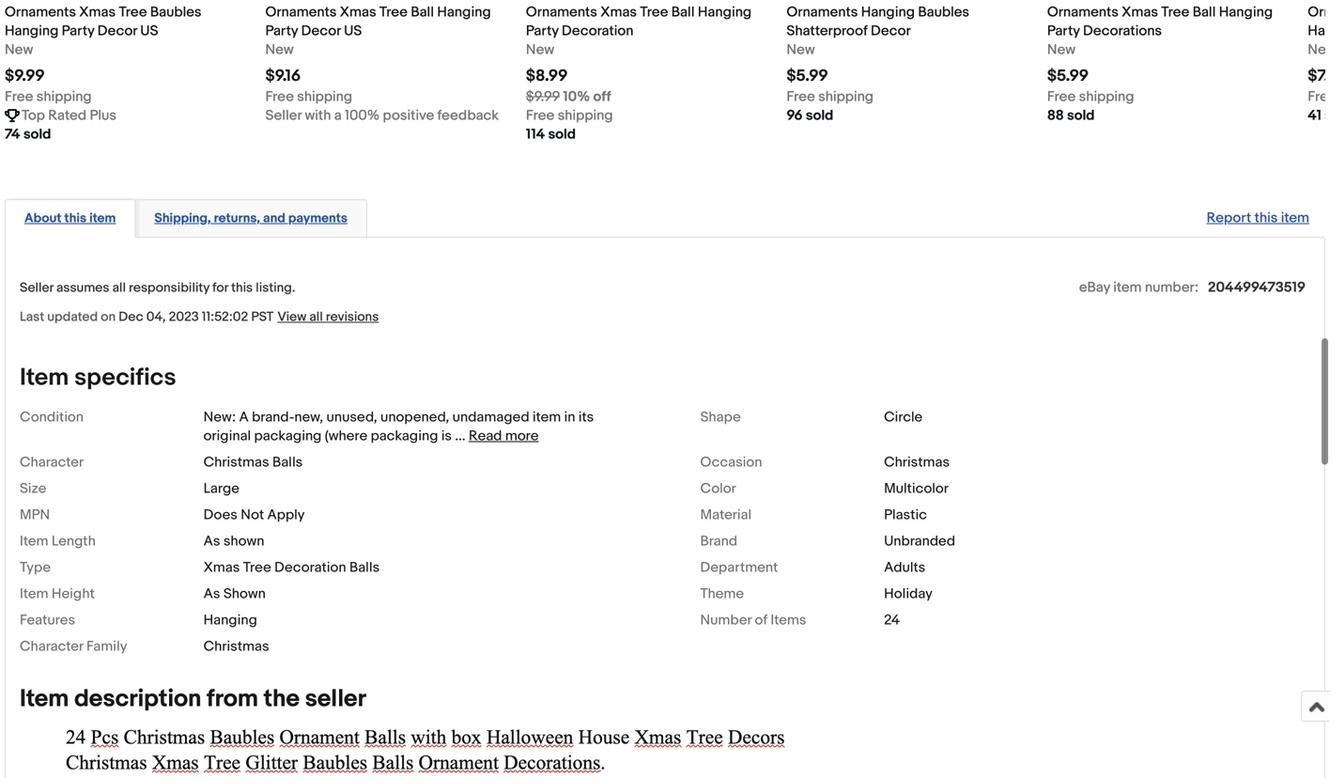 Task type: vqa. For each thing, say whether or not it's contained in the screenshot.


Task type: describe. For each thing, give the bounding box(es) containing it.
ebay
[[1080, 279, 1111, 296]]

glitter inside 24pcs box christmas glitter ball ornaments xmas tree ball hanging party decor us new $9.16 free shipping seller with a 100% positive feedback
[[405, 0, 445, 2]]

$9.99 for new
[[5, 66, 45, 86]]

48p new $7.9 free 41 s
[[1309, 0, 1331, 124]]

mpn
[[20, 507, 50, 523]]

96 sold text field
[[787, 106, 834, 125]]

features
[[20, 612, 75, 629]]

decor for $5.99
[[871, 23, 911, 40]]

a
[[239, 409, 249, 426]]

description
[[74, 685, 201, 714]]

2023
[[169, 309, 199, 325]]

circle
[[885, 409, 923, 426]]

unbranded
[[885, 533, 956, 550]]

read more button
[[469, 428, 539, 444]]

new text field for usa 24pcs christmas ball xmas tree ornaments hanging baubles shatterproof decor
[[787, 40, 815, 59]]

tree inside 24pcs box christmas glitter ball ornaments xmas tree ball hanging party decor us new $9.16 free shipping seller with a 100% positive feedback
[[380, 4, 408, 21]]

as for as shown
[[204, 585, 220, 602]]

hanging inside usa 24pcs christmas ball xmas tree ornaments hanging baubles shatterproof decor new $5.99 free shipping 96 sold
[[862, 4, 915, 21]]

payments
[[288, 211, 348, 227]]

item description from the seller
[[20, 685, 367, 714]]

6 new from the left
[[1309, 41, 1331, 58]]

previous price $9.99 10% off text field
[[526, 87, 612, 106]]

xmas inside 12pcs christmas glitter balls ornaments xmas tree ball hanging party decoration new $8.99 $9.99 10% off free shipping 114 sold
[[601, 4, 637, 21]]

new inside 24pcs box christmas glitter ball ornaments xmas tree ball hanging party decor us new $9.16 free shipping seller with a 100% positive feedback
[[265, 41, 294, 58]]

74 sold text field
[[5, 125, 51, 144]]

top rated plus
[[22, 107, 116, 124]]

christmas down as shown
[[204, 638, 269, 655]]

04,
[[146, 309, 166, 325]]

occasion
[[701, 454, 763, 471]]

new text field for 24pcs christmas glitter balls ornaments xmas tree ball hanging party decorations
[[1048, 40, 1076, 59]]

24pcs for $5.99
[[1048, 0, 1087, 2]]

item inside new: a brand-new, unused, unopened, undamaged item in its original packaging (where packaging is ...
[[533, 409, 561, 426]]

Top Rated Plus text field
[[22, 106, 116, 125]]

1 horizontal spatial all
[[310, 309, 323, 325]]

its
[[579, 409, 594, 426]]

xmas inside usa 24pcs christmas ball xmas tree ornaments hanging baubles shatterproof decor new $5.99 free shipping 96 sold
[[960, 0, 997, 2]]

$9.99 for $8.99
[[526, 88, 560, 105]]

material
[[701, 507, 752, 523]]

item for item description from the seller
[[20, 685, 69, 714]]

party for $8.99
[[526, 23, 559, 40]]

free shipping text field for $9.99
[[5, 87, 92, 106]]

rated
[[48, 107, 87, 124]]

$7.9 text field
[[1309, 66, 1331, 86]]

baubles inside '44pcs christmas glitter balls ornaments xmas tree baubles hanging party decor us new $9.99 free shipping'
[[150, 4, 202, 21]]

seller
[[305, 685, 367, 714]]

christmas inside 24pcs box christmas glitter ball ornaments xmas tree ball hanging party decor us new $9.16 free shipping seller with a 100% positive feedback
[[336, 0, 402, 2]]

decor for new
[[98, 23, 137, 40]]

character for character
[[20, 454, 84, 471]]

Seller with a 100% positive feedback text field
[[265, 106, 499, 125]]

sold inside 12pcs christmas glitter balls ornaments xmas tree ball hanging party decoration new $8.99 $9.99 10% off free shipping 114 sold
[[549, 126, 576, 143]]

shipping inside 24pcs christmas glitter balls ornaments xmas tree ball hanging party decorations new $5.99 free shipping 88 sold
[[1080, 88, 1135, 105]]

114
[[526, 126, 545, 143]]

party inside 24pcs box christmas glitter ball ornaments xmas tree ball hanging party decor us new $9.16 free shipping seller with a 100% positive feedback
[[265, 23, 298, 40]]

ball inside usa 24pcs christmas ball xmas tree ornaments hanging baubles shatterproof decor new $5.99 free shipping 96 sold
[[934, 0, 957, 2]]

unused,
[[327, 409, 378, 426]]

$7.9
[[1309, 66, 1331, 86]]

character for character family
[[20, 638, 83, 655]]

type
[[20, 559, 51, 576]]

shatterproof
[[787, 23, 868, 40]]

adults
[[885, 559, 926, 576]]

last updated on dec 04, 2023 11:52:02 pst view all revisions
[[20, 309, 379, 325]]

christmas down original
[[204, 454, 269, 471]]

christmas up multicolor
[[885, 454, 950, 471]]

ornaments for $8.99
[[526, 4, 598, 21]]

$5.99 text field
[[1048, 66, 1089, 86]]

88 sold text field
[[1048, 106, 1095, 125]]

character family
[[20, 638, 127, 655]]

about this item button
[[24, 210, 116, 227]]

christmas inside usa 24pcs christmas ball xmas tree ornaments hanging baubles shatterproof decor new $5.99 free shipping 96 sold
[[865, 0, 931, 2]]

revisions
[[326, 309, 379, 325]]

sold inside text box
[[23, 126, 51, 143]]

plastic
[[885, 507, 928, 523]]

114 sold text field
[[526, 125, 576, 144]]

44pcs
[[5, 0, 46, 2]]

item height
[[20, 585, 95, 602]]

$5.99 for usa 24pcs christmas ball xmas tree ornaments hanging baubles shatterproof decor new $5.99 free shipping 96 sold
[[787, 66, 829, 86]]

shipping,
[[154, 211, 211, 227]]

this for report
[[1255, 210, 1279, 227]]

2 packaging from the left
[[371, 428, 438, 444]]

s
[[1325, 107, 1331, 124]]

item right ebay
[[1114, 279, 1142, 296]]

christmas inside '44pcs christmas glitter balls ornaments xmas tree baubles hanging party decor us new $9.99 free shipping'
[[49, 0, 115, 2]]

item right report
[[1282, 210, 1310, 227]]

1 horizontal spatial this
[[231, 280, 253, 296]]

74
[[5, 126, 20, 143]]

the
[[264, 685, 300, 714]]

family
[[86, 638, 127, 655]]

new inside 24pcs christmas glitter balls ornaments xmas tree ball hanging party decorations new $5.99 free shipping 88 sold
[[1048, 41, 1076, 58]]

12pcs christmas glitter balls ornaments xmas tree ball hanging party decoration new $8.99 $9.99 10% off free shipping 114 sold
[[526, 0, 752, 143]]

free shipping text field for $5.99
[[1048, 87, 1135, 106]]

off
[[594, 88, 612, 105]]

item length
[[20, 533, 96, 550]]

free inside '44pcs christmas glitter balls ornaments xmas tree baubles hanging party decor us new $9.99 free shipping'
[[5, 88, 33, 105]]

listing.
[[256, 280, 295, 296]]

plus
[[90, 107, 116, 124]]

11:52:02
[[202, 309, 248, 325]]

glitter for new
[[118, 0, 159, 2]]

specifics
[[74, 363, 176, 392]]

updated
[[47, 309, 98, 325]]

does
[[204, 507, 238, 523]]

$9.99 text field
[[5, 66, 45, 86]]

ball inside 24pcs christmas glitter balls ornaments xmas tree ball hanging party decorations new $5.99 free shipping 88 sold
[[1193, 4, 1217, 21]]

24pcs
[[818, 0, 862, 2]]

hanging inside '44pcs christmas glitter balls ornaments xmas tree baubles hanging party decor us new $9.99 free shipping'
[[5, 23, 59, 40]]

unopened,
[[381, 409, 450, 426]]

74 sold
[[5, 126, 51, 143]]

balls for $5.99
[[1203, 0, 1234, 2]]

feedback
[[438, 107, 499, 124]]

theme
[[701, 585, 744, 602]]

$8.99
[[526, 66, 568, 86]]

new text field for $9.16
[[265, 40, 294, 59]]

1 packaging from the left
[[254, 428, 322, 444]]

apply
[[267, 507, 305, 523]]

condition
[[20, 409, 84, 426]]

shipping inside 24pcs box christmas glitter ball ornaments xmas tree ball hanging party decor us new $9.16 free shipping seller with a 100% positive feedback
[[297, 88, 353, 105]]

returns,
[[214, 211, 260, 227]]

tab list containing about this item
[[5, 196, 1326, 238]]

a
[[334, 107, 342, 124]]

...
[[455, 428, 466, 444]]

tree inside '44pcs christmas glitter balls ornaments xmas tree baubles hanging party decor us new $9.99 free shipping'
[[119, 4, 147, 21]]

holiday
[[885, 585, 933, 602]]

sold inside usa 24pcs christmas ball xmas tree ornaments hanging baubles shatterproof decor new $5.99 free shipping 96 sold
[[806, 107, 834, 124]]

0 vertical spatial all
[[112, 280, 126, 296]]

shown
[[224, 585, 266, 602]]

new text field for 44pcs christmas glitter balls ornaments xmas tree baubles hanging party decor us
[[5, 40, 33, 59]]

free inside 24pcs christmas glitter balls ornaments xmas tree ball hanging party decorations new $5.99 free shipping 88 sold
[[1048, 88, 1076, 105]]

with
[[305, 107, 331, 124]]

88
[[1048, 107, 1065, 124]]

ornaments for new
[[5, 4, 76, 21]]

shipping, returns, and payments button
[[154, 210, 348, 227]]

does not apply
[[204, 507, 305, 523]]

new inside 12pcs christmas glitter balls ornaments xmas tree ball hanging party decoration new $8.99 $9.99 10% off free shipping 114 sold
[[526, 41, 555, 58]]

us inside 24pcs box christmas glitter ball ornaments xmas tree ball hanging party decor us new $9.16 free shipping seller with a 100% positive feedback
[[344, 23, 362, 40]]

size
[[20, 480, 46, 497]]



Task type: locate. For each thing, give the bounding box(es) containing it.
96
[[787, 107, 803, 124]]

all up "on"
[[112, 280, 126, 296]]

glitter inside 12pcs christmas glitter balls ornaments xmas tree ball hanging party decoration new $8.99 $9.99 10% off free shipping 114 sold
[[634, 0, 675, 2]]

view
[[278, 309, 307, 325]]

tab list
[[5, 196, 1326, 238]]

41
[[1309, 107, 1322, 124]]

original
[[204, 428, 251, 444]]

decoration down apply
[[275, 559, 346, 576]]

1 item from the top
[[20, 363, 69, 392]]

1 free shipping text field from the left
[[265, 87, 353, 106]]

free inside 12pcs christmas glitter balls ornaments xmas tree ball hanging party decoration new $8.99 $9.99 10% off free shipping 114 sold
[[526, 107, 555, 124]]

this right report
[[1255, 210, 1279, 227]]

tree inside 12pcs christmas glitter balls ornaments xmas tree ball hanging party decoration new $8.99 $9.99 10% off free shipping 114 sold
[[640, 4, 669, 21]]

ornaments inside 24pcs box christmas glitter ball ornaments xmas tree ball hanging party decor us new $9.16 free shipping seller with a 100% positive feedback
[[265, 4, 337, 21]]

4 new text field from the left
[[1048, 40, 1076, 59]]

0 horizontal spatial us
[[140, 23, 158, 40]]

0 vertical spatial decoration
[[562, 23, 634, 40]]

$9.99
[[5, 66, 45, 86], [526, 88, 560, 105]]

ornaments for $5.99
[[1048, 4, 1119, 21]]

glitter inside '44pcs christmas glitter balls ornaments xmas tree baubles hanging party decor us new $9.99 free shipping'
[[118, 0, 159, 2]]

1 horizontal spatial 24pcs
[[1048, 0, 1087, 2]]

free shipping text field up with
[[265, 87, 353, 106]]

0 horizontal spatial new text field
[[265, 40, 294, 59]]

1 new from the left
[[5, 41, 33, 58]]

undamaged
[[453, 409, 530, 426]]

new up $7.9
[[1309, 41, 1331, 58]]

character
[[20, 454, 84, 471], [20, 638, 83, 655]]

free inside usa 24pcs christmas ball xmas tree ornaments hanging baubles shatterproof decor new $5.99 free shipping 96 sold
[[787, 88, 816, 105]]

last
[[20, 309, 44, 325]]

for
[[213, 280, 228, 296]]

2 party from the left
[[265, 23, 298, 40]]

ornaments up the shatterproof
[[787, 4, 858, 21]]

packaging down brand-
[[254, 428, 322, 444]]

$9.16
[[265, 66, 301, 86]]

balls
[[162, 0, 192, 2], [678, 0, 709, 2], [1203, 0, 1234, 2], [273, 454, 303, 471], [350, 559, 380, 576]]

0 vertical spatial as
[[204, 533, 220, 550]]

item down type
[[20, 585, 48, 602]]

new,
[[295, 409, 323, 426]]

1 vertical spatial $9.99
[[526, 88, 560, 105]]

0 horizontal spatial decor
[[98, 23, 137, 40]]

seller up last
[[20, 280, 53, 296]]

hanging inside 24pcs christmas glitter balls ornaments xmas tree ball hanging party decorations new $5.99 free shipping 88 sold
[[1220, 4, 1274, 21]]

48p
[[1309, 0, 1331, 2]]

item down mpn
[[20, 533, 48, 550]]

2 character from the top
[[20, 638, 83, 655]]

1 decor from the left
[[98, 23, 137, 40]]

$5.99 inside 24pcs christmas glitter balls ornaments xmas tree ball hanging party decorations new $5.99 free shipping 88 sold
[[1048, 66, 1089, 86]]

1 character from the top
[[20, 454, 84, 471]]

length
[[52, 533, 96, 550]]

responsibility
[[129, 280, 210, 296]]

assumes
[[56, 280, 109, 296]]

1 horizontal spatial new text field
[[1309, 40, 1331, 59]]

ornaments inside usa 24pcs christmas ball xmas tree ornaments hanging baubles shatterproof decor new $5.99 free shipping 96 sold
[[787, 4, 858, 21]]

2 horizontal spatial free shipping text field
[[787, 87, 874, 106]]

$9.99 up top
[[5, 66, 45, 86]]

about this item
[[24, 211, 116, 227]]

0 horizontal spatial packaging
[[254, 428, 322, 444]]

1 new text field from the left
[[265, 40, 294, 59]]

this right for
[[231, 280, 253, 296]]

tree inside 24pcs christmas glitter balls ornaments xmas tree ball hanging party decorations new $5.99 free shipping 88 sold
[[1162, 4, 1190, 21]]

decoration inside 12pcs christmas glitter balls ornaments xmas tree ball hanging party decoration new $8.99 $9.99 10% off free shipping 114 sold
[[562, 23, 634, 40]]

free up the 88
[[1048, 88, 1076, 105]]

character up "size"
[[20, 454, 84, 471]]

1 horizontal spatial packaging
[[371, 428, 438, 444]]

3 decor from the left
[[871, 23, 911, 40]]

4 item from the top
[[20, 685, 69, 714]]

3 glitter from the left
[[634, 0, 675, 2]]

decor inside usa 24pcs christmas ball xmas tree ornaments hanging baubles shatterproof decor new $5.99 free shipping 96 sold
[[871, 23, 911, 40]]

Free shipping text field
[[5, 87, 92, 106], [787, 87, 874, 106], [526, 106, 613, 125]]

read more
[[469, 428, 539, 444]]

as
[[204, 533, 220, 550], [204, 585, 220, 602]]

2 horizontal spatial this
[[1255, 210, 1279, 227]]

1 horizontal spatial us
[[344, 23, 362, 40]]

more
[[506, 428, 539, 444]]

brand-
[[252, 409, 295, 426]]

new inside '44pcs christmas glitter balls ornaments xmas tree baubles hanging party decor us new $9.99 free shipping'
[[5, 41, 33, 58]]

free shipping text field down $5.99 text box on the top right
[[787, 87, 874, 106]]

as shown
[[204, 585, 266, 602]]

sold right 114
[[549, 126, 576, 143]]

new up $5.99 text box on the top right
[[787, 41, 815, 58]]

24
[[885, 612, 901, 629]]

2 free shipping text field from the left
[[1048, 87, 1135, 106]]

2 baubles from the left
[[919, 4, 970, 21]]

new text field up $5.99 text field
[[1048, 40, 1076, 59]]

Free text field
[[1309, 87, 1331, 106]]

brand
[[701, 533, 738, 550]]

0 horizontal spatial baubles
[[150, 4, 202, 21]]

ornaments up decorations
[[1048, 4, 1119, 21]]

5 new from the left
[[1048, 41, 1076, 58]]

ornaments down 44pcs
[[5, 4, 76, 21]]

item up the condition
[[20, 363, 69, 392]]

1 ornaments from the left
[[5, 4, 76, 21]]

shipping up 88 sold text box
[[1080, 88, 1135, 105]]

24pcs left box
[[265, 0, 305, 2]]

usa
[[787, 0, 815, 2]]

$5.99 inside usa 24pcs christmas ball xmas tree ornaments hanging baubles shatterproof decor new $5.99 free shipping 96 sold
[[787, 66, 829, 86]]

1 party from the left
[[62, 23, 94, 40]]

party inside 12pcs christmas glitter balls ornaments xmas tree ball hanging party decoration new $8.99 $9.99 10% off free shipping 114 sold
[[526, 23, 559, 40]]

sold inside 24pcs christmas glitter balls ornaments xmas tree ball hanging party decorations new $5.99 free shipping 88 sold
[[1068, 107, 1095, 124]]

multicolor
[[885, 480, 949, 497]]

seller inside 24pcs box christmas glitter ball ornaments xmas tree ball hanging party decor us new $9.16 free shipping seller with a 100% positive feedback
[[265, 107, 302, 124]]

1 $5.99 from the left
[[787, 66, 829, 86]]

1 horizontal spatial seller
[[265, 107, 302, 124]]

0 horizontal spatial free shipping text field
[[265, 87, 353, 106]]

is
[[442, 428, 452, 444]]

$9.99 inside 12pcs christmas glitter balls ornaments xmas tree ball hanging party decoration new $8.99 $9.99 10% off free shipping 114 sold
[[526, 88, 560, 105]]

christmas up decorations
[[1091, 0, 1156, 2]]

balls for $8.99
[[678, 0, 709, 2]]

new up $9.16 "text field"
[[265, 41, 294, 58]]

New text field
[[265, 40, 294, 59], [1309, 40, 1331, 59]]

free
[[5, 88, 33, 105], [265, 88, 294, 105], [787, 88, 816, 105], [1048, 88, 1076, 105], [1309, 88, 1331, 105], [526, 107, 555, 124]]

1 vertical spatial as
[[204, 585, 220, 602]]

free down $9.16 at the left
[[265, 88, 294, 105]]

decor inside 24pcs box christmas glitter ball ornaments xmas tree ball hanging party decor us new $9.16 free shipping seller with a 100% positive feedback
[[301, 23, 341, 40]]

decor down box
[[301, 23, 341, 40]]

3 item from the top
[[20, 585, 48, 602]]

all
[[112, 280, 126, 296], [310, 309, 323, 325]]

decor right the shatterproof
[[871, 23, 911, 40]]

party up $9.16 at the left
[[265, 23, 298, 40]]

1 baubles from the left
[[150, 4, 202, 21]]

$9.99 down $8.99 text box
[[526, 88, 560, 105]]

in
[[565, 409, 576, 426]]

1 glitter from the left
[[118, 0, 159, 2]]

baubles inside usa 24pcs christmas ball xmas tree ornaments hanging baubles shatterproof decor new $5.99 free shipping 96 sold
[[919, 4, 970, 21]]

0 vertical spatial character
[[20, 454, 84, 471]]

as for as shown
[[204, 533, 220, 550]]

24pcs inside 24pcs christmas glitter balls ornaments xmas tree ball hanging party decorations new $5.99 free shipping 88 sold
[[1048, 0, 1087, 2]]

party down 12pcs
[[526, 23, 559, 40]]

item for item length
[[20, 533, 48, 550]]

new text field up $7.9
[[1309, 40, 1331, 59]]

1 horizontal spatial $9.99
[[526, 88, 560, 105]]

0 horizontal spatial all
[[112, 280, 126, 296]]

sold down top
[[23, 126, 51, 143]]

new: a brand-new, unused, unopened, undamaged item in its original packaging (where packaging is ...
[[204, 409, 594, 444]]

tree
[[1000, 0, 1028, 2], [119, 4, 147, 21], [380, 4, 408, 21], [640, 4, 669, 21], [1162, 4, 1190, 21], [243, 559, 271, 576]]

seller assumes all responsibility for this listing.
[[20, 280, 295, 296]]

height
[[52, 585, 95, 602]]

ball
[[448, 0, 472, 2], [934, 0, 957, 2], [411, 4, 434, 21], [672, 4, 695, 21], [1193, 4, 1217, 21]]

as left "shown"
[[204, 585, 220, 602]]

ornaments inside '44pcs christmas glitter balls ornaments xmas tree baubles hanging party decor us new $9.99 free shipping'
[[5, 4, 76, 21]]

4 new from the left
[[787, 41, 815, 58]]

packaging down unopened,
[[371, 428, 438, 444]]

shipping, returns, and payments
[[154, 211, 348, 227]]

free shipping text field for $9.16
[[265, 87, 353, 106]]

free up 41 s text box
[[1309, 88, 1331, 105]]

shipping inside 12pcs christmas glitter balls ornaments xmas tree ball hanging party decoration new $8.99 $9.99 10% off free shipping 114 sold
[[558, 107, 613, 124]]

free up 114
[[526, 107, 555, 124]]

item specifics
[[20, 363, 176, 392]]

number of items
[[701, 612, 807, 629]]

new text field up $5.99 text box on the top right
[[787, 40, 815, 59]]

glitter for $8.99
[[634, 0, 675, 2]]

12pcs
[[526, 0, 562, 2]]

usa 24pcs christmas ball xmas tree ornaments hanging baubles shatterproof decor new $5.99 free shipping 96 sold
[[787, 0, 1028, 124]]

2 us from the left
[[344, 23, 362, 40]]

4 ornaments from the left
[[787, 4, 858, 21]]

and
[[263, 211, 286, 227]]

as shown
[[204, 533, 265, 550]]

shipping up rated
[[36, 88, 92, 105]]

new up $9.99 "text field"
[[5, 41, 33, 58]]

shipping up with
[[297, 88, 353, 105]]

christmas right 12pcs
[[565, 0, 631, 2]]

item for item height
[[20, 585, 48, 602]]

1 vertical spatial decoration
[[275, 559, 346, 576]]

1 vertical spatial seller
[[20, 280, 53, 296]]

Free shipping text field
[[265, 87, 353, 106], [1048, 87, 1135, 106]]

ornaments inside 24pcs christmas glitter balls ornaments xmas tree ball hanging party decorations new $5.99 free shipping 88 sold
[[1048, 4, 1119, 21]]

shipping inside '44pcs christmas glitter balls ornaments xmas tree baubles hanging party decor us new $9.99 free shipping'
[[36, 88, 92, 105]]

xmas inside '44pcs christmas glitter balls ornaments xmas tree baubles hanging party decor us new $9.99 free shipping'
[[79, 4, 116, 21]]

not
[[241, 507, 264, 523]]

balls inside 12pcs christmas glitter balls ornaments xmas tree ball hanging party decoration new $8.99 $9.99 10% off free shipping 114 sold
[[678, 0, 709, 2]]

free shipping text field down $5.99 text field
[[1048, 87, 1135, 106]]

on
[[101, 309, 116, 325]]

free up 96
[[787, 88, 816, 105]]

$5.99
[[787, 66, 829, 86], [1048, 66, 1089, 86]]

shipping down 10%
[[558, 107, 613, 124]]

this
[[1255, 210, 1279, 227], [64, 211, 87, 227], [231, 280, 253, 296]]

0 horizontal spatial free shipping text field
[[5, 87, 92, 106]]

2 as from the top
[[204, 585, 220, 602]]

of
[[755, 612, 768, 629]]

new text field up $9.16 "text field"
[[265, 40, 294, 59]]

1 horizontal spatial baubles
[[919, 4, 970, 21]]

ball inside 12pcs christmas glitter balls ornaments xmas tree ball hanging party decoration new $8.99 $9.99 10% off free shipping 114 sold
[[672, 4, 695, 21]]

1 us from the left
[[140, 23, 158, 40]]

ornaments down 12pcs
[[526, 4, 598, 21]]

0 vertical spatial seller
[[265, 107, 302, 124]]

us inside '44pcs christmas glitter balls ornaments xmas tree baubles hanging party decor us new $9.99 free shipping'
[[140, 23, 158, 40]]

box
[[308, 0, 333, 2]]

report this item link
[[1198, 200, 1320, 236]]

all right view
[[310, 309, 323, 325]]

0 horizontal spatial $5.99
[[787, 66, 829, 86]]

large
[[204, 480, 240, 497]]

party up top rated plus text box in the top of the page
[[62, 23, 94, 40]]

new text field for $7.9
[[1309, 40, 1331, 59]]

item right about
[[89, 211, 116, 227]]

24pcs for us
[[265, 0, 305, 2]]

$9.16 text field
[[265, 66, 301, 86]]

1 horizontal spatial decoration
[[562, 23, 634, 40]]

2 glitter from the left
[[405, 0, 445, 2]]

party up $5.99 text field
[[1048, 23, 1081, 40]]

party for new
[[62, 23, 94, 40]]

0 horizontal spatial 24pcs
[[265, 0, 305, 2]]

24pcs inside 24pcs box christmas glitter ball ornaments xmas tree ball hanging party decor us new $9.16 free shipping seller with a 100% positive feedback
[[265, 0, 305, 2]]

0 horizontal spatial decoration
[[275, 559, 346, 576]]

new inside usa 24pcs christmas ball xmas tree ornaments hanging baubles shatterproof decor new $5.99 free shipping 96 sold
[[787, 41, 815, 58]]

party inside '44pcs christmas glitter balls ornaments xmas tree baubles hanging party decor us new $9.99 free shipping'
[[62, 23, 94, 40]]

color
[[701, 480, 737, 497]]

seller
[[265, 107, 302, 124], [20, 280, 53, 296]]

balls for new
[[162, 0, 192, 2]]

2 item from the top
[[20, 533, 48, 550]]

free shipping text field down 10%
[[526, 106, 613, 125]]

10%
[[563, 88, 590, 105]]

item
[[20, 363, 69, 392], [20, 533, 48, 550], [20, 585, 48, 602], [20, 685, 69, 714]]

ornaments inside 12pcs christmas glitter balls ornaments xmas tree ball hanging party decoration new $8.99 $9.99 10% off free shipping 114 sold
[[526, 4, 598, 21]]

shape
[[701, 409, 741, 426]]

this for about
[[64, 211, 87, 227]]

sold right the 88
[[1068, 107, 1095, 124]]

item inside 'button'
[[89, 211, 116, 227]]

3 ornaments from the left
[[526, 4, 598, 21]]

$5.99 text field
[[787, 66, 829, 86]]

3 party from the left
[[526, 23, 559, 40]]

top
[[22, 107, 45, 124]]

item left in
[[533, 409, 561, 426]]

this right about
[[64, 211, 87, 227]]

balls inside 24pcs christmas glitter balls ornaments xmas tree ball hanging party decorations new $5.99 free shipping 88 sold
[[1203, 0, 1234, 2]]

1 horizontal spatial free shipping text field
[[526, 106, 613, 125]]

(where
[[325, 428, 368, 444]]

24pcs christmas glitter balls ornaments xmas tree ball hanging party decorations new $5.99 free shipping 88 sold
[[1048, 0, 1274, 124]]

2 ornaments from the left
[[265, 4, 337, 21]]

1 new text field from the left
[[5, 40, 33, 59]]

1 as from the top
[[204, 533, 220, 550]]

hanging inside 24pcs box christmas glitter ball ornaments xmas tree ball hanging party decor us new $9.16 free shipping seller with a 100% positive feedback
[[437, 4, 491, 21]]

shipping up 96 sold text field
[[819, 88, 874, 105]]

2 24pcs from the left
[[1048, 0, 1087, 2]]

dec
[[119, 309, 143, 325]]

new text field up the $8.99
[[526, 40, 555, 59]]

glitter inside 24pcs christmas glitter balls ornaments xmas tree ball hanging party decorations new $5.99 free shipping 88 sold
[[1160, 0, 1200, 2]]

new up the $8.99
[[526, 41, 555, 58]]

decoration down 12pcs
[[562, 23, 634, 40]]

decor up plus
[[98, 23, 137, 40]]

item
[[1282, 210, 1310, 227], [89, 211, 116, 227], [1114, 279, 1142, 296], [533, 409, 561, 426]]

this inside 'button'
[[64, 211, 87, 227]]

as down does
[[204, 533, 220, 550]]

4 glitter from the left
[[1160, 0, 1200, 2]]

decor inside '44pcs christmas glitter balls ornaments xmas tree baubles hanging party decor us new $9.99 free shipping'
[[98, 23, 137, 40]]

41 s text field
[[1309, 106, 1331, 125]]

hanging
[[437, 4, 491, 21], [698, 4, 752, 21], [862, 4, 915, 21], [1220, 4, 1274, 21], [5, 23, 59, 40], [204, 612, 257, 629]]

new text field for 12pcs christmas glitter balls ornaments xmas tree ball hanging party decoration
[[526, 40, 555, 59]]

$5.99 for 24pcs christmas glitter balls ornaments xmas tree ball hanging party decorations new $5.99 free shipping 88 sold
[[1048, 66, 1089, 86]]

department
[[701, 559, 779, 576]]

report this item
[[1207, 210, 1310, 227]]

2 new text field from the left
[[1309, 40, 1331, 59]]

0 vertical spatial $9.99
[[5, 66, 45, 86]]

5 ornaments from the left
[[1048, 4, 1119, 21]]

0 horizontal spatial seller
[[20, 280, 53, 296]]

4 party from the left
[[1048, 23, 1081, 40]]

number:
[[1146, 279, 1199, 296]]

shipping inside usa 24pcs christmas ball xmas tree ornaments hanging baubles shatterproof decor new $5.99 free shipping 96 sold
[[819, 88, 874, 105]]

1 horizontal spatial decor
[[301, 23, 341, 40]]

ornaments down box
[[265, 4, 337, 21]]

christmas right 44pcs
[[49, 0, 115, 2]]

2 new text field from the left
[[526, 40, 555, 59]]

decorations
[[1084, 23, 1163, 40]]

2 new from the left
[[265, 41, 294, 58]]

tree inside usa 24pcs christmas ball xmas tree ornaments hanging baubles shatterproof decor new $5.99 free shipping 96 sold
[[1000, 0, 1028, 2]]

$8.99 text field
[[526, 66, 568, 86]]

xmas inside 24pcs christmas glitter balls ornaments xmas tree ball hanging party decorations new $5.99 free shipping 88 sold
[[1122, 4, 1159, 21]]

ebay item number: 204499473519
[[1080, 279, 1306, 296]]

free shipping text field for $5.99
[[787, 87, 874, 106]]

seller left with
[[265, 107, 302, 124]]

christmas right box
[[336, 0, 402, 2]]

glitter for $5.99
[[1160, 0, 1200, 2]]

party inside 24pcs christmas glitter balls ornaments xmas tree ball hanging party decorations new $5.99 free shipping 88 sold
[[1048, 23, 1081, 40]]

New text field
[[5, 40, 33, 59], [526, 40, 555, 59], [787, 40, 815, 59], [1048, 40, 1076, 59]]

2 horizontal spatial decor
[[871, 23, 911, 40]]

3 new from the left
[[526, 41, 555, 58]]

party for $5.99
[[1048, 23, 1081, 40]]

1 horizontal spatial free shipping text field
[[1048, 87, 1135, 106]]

party
[[62, 23, 94, 40], [265, 23, 298, 40], [526, 23, 559, 40], [1048, 23, 1081, 40]]

sold right 96
[[806, 107, 834, 124]]

1 vertical spatial all
[[310, 309, 323, 325]]

$9.99 inside '44pcs christmas glitter balls ornaments xmas tree baubles hanging party decor us new $9.99 free shipping'
[[5, 66, 45, 86]]

2 decor from the left
[[301, 23, 341, 40]]

new up $5.99 text field
[[1048, 41, 1076, 58]]

1 24pcs from the left
[[265, 0, 305, 2]]

balls inside '44pcs christmas glitter balls ornaments xmas tree baubles hanging party decor us new $9.99 free shipping'
[[162, 0, 192, 2]]

free shipping text field up top
[[5, 87, 92, 106]]

christmas right 24pcs
[[865, 0, 931, 2]]

number
[[701, 612, 752, 629]]

24pcs up decorations
[[1048, 0, 1087, 2]]

2 $5.99 from the left
[[1048, 66, 1089, 86]]

item down character family
[[20, 685, 69, 714]]

us
[[140, 23, 158, 40], [344, 23, 362, 40]]

hanging inside 12pcs christmas glitter balls ornaments xmas tree ball hanging party decoration new $8.99 $9.99 10% off free shipping 114 sold
[[698, 4, 752, 21]]

free inside 24pcs box christmas glitter ball ornaments xmas tree ball hanging party decor us new $9.16 free shipping seller with a 100% positive feedback
[[265, 88, 294, 105]]

about
[[24, 211, 61, 227]]

0 horizontal spatial $9.99
[[5, 66, 45, 86]]

character down features at left
[[20, 638, 83, 655]]

$5.99 up 88 sold text box
[[1048, 66, 1089, 86]]

glitter
[[118, 0, 159, 2], [405, 0, 445, 2], [634, 0, 675, 2], [1160, 0, 1200, 2]]

1 vertical spatial character
[[20, 638, 83, 655]]

3 new text field from the left
[[787, 40, 815, 59]]

1 horizontal spatial $5.99
[[1048, 66, 1089, 86]]

0 horizontal spatial this
[[64, 211, 87, 227]]

free down $9.99 "text field"
[[5, 88, 33, 105]]

$5.99 up 96 sold text field
[[787, 66, 829, 86]]

item for item specifics
[[20, 363, 69, 392]]

new text field up $9.99 "text field"
[[5, 40, 33, 59]]

christmas inside 24pcs christmas glitter balls ornaments xmas tree ball hanging party decorations new $5.99 free shipping 88 sold
[[1091, 0, 1156, 2]]

christmas inside 12pcs christmas glitter balls ornaments xmas tree ball hanging party decoration new $8.99 $9.99 10% off free shipping 114 sold
[[565, 0, 631, 2]]

new:
[[204, 409, 236, 426]]

xmas inside 24pcs box christmas glitter ball ornaments xmas tree ball hanging party decor us new $9.16 free shipping seller with a 100% positive feedback
[[340, 4, 376, 21]]



